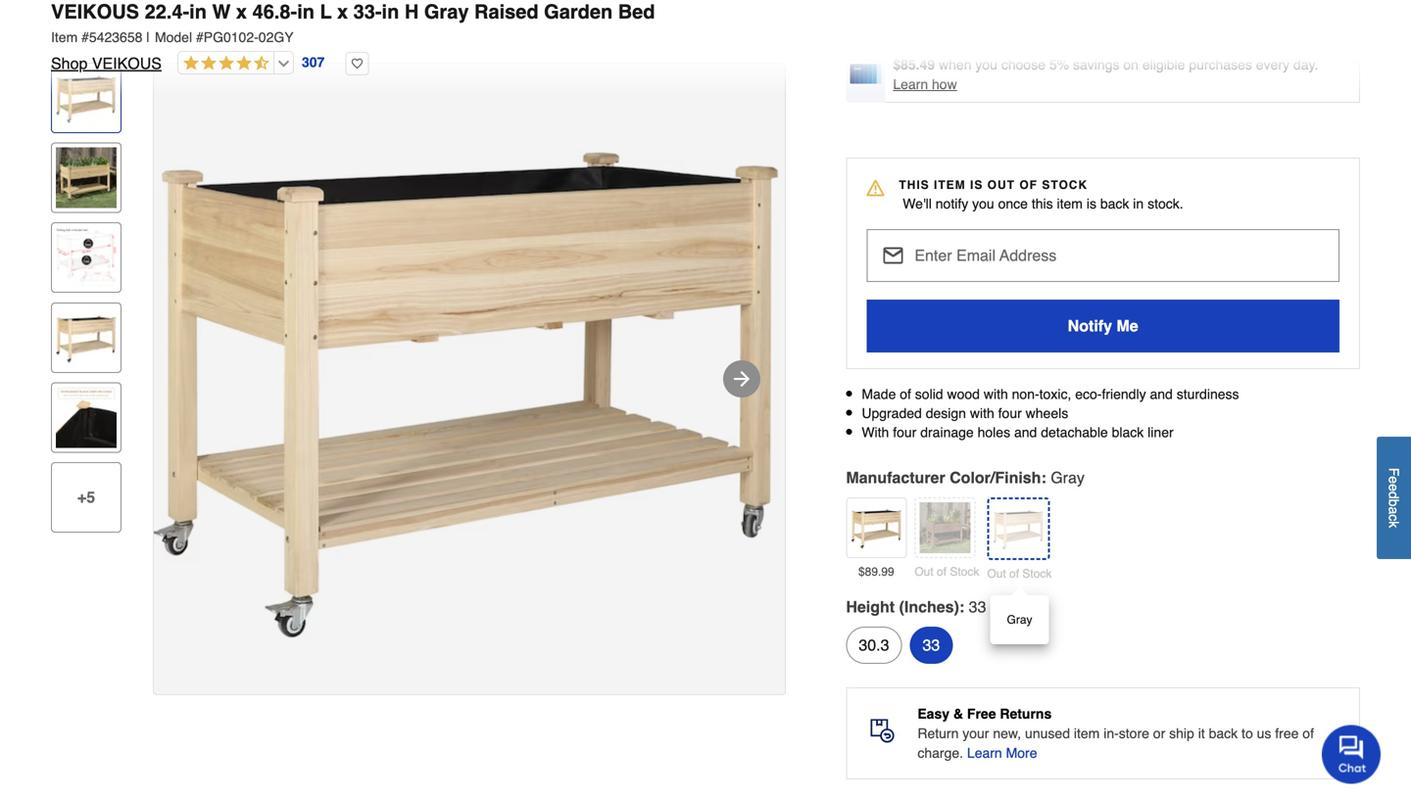 Task type: locate. For each thing, give the bounding box(es) containing it.
back right it
[[1209, 726, 1238, 742]]

out of stock up (inches)
[[915, 565, 980, 579]]

you right when
[[976, 57, 998, 73]]

0 vertical spatial you
[[976, 57, 998, 73]]

eligible
[[1143, 57, 1186, 73]]

f e e d b a c k button
[[1377, 437, 1412, 560]]

1 horizontal spatial out
[[987, 567, 1006, 581]]

of right free
[[1303, 726, 1315, 742]]

of down gray image
[[1010, 567, 1020, 581]]

new,
[[993, 726, 1022, 742]]

0 vertical spatial :
[[1041, 469, 1047, 487]]

enter email address
[[915, 247, 1057, 265]]

1 horizontal spatial and
[[1150, 387, 1173, 402]]

you inside this item is out of stock we'll notify you once this item is back in stock.
[[973, 196, 995, 212]]

0 vertical spatial gray
[[424, 0, 469, 23]]

2 x from the left
[[337, 0, 348, 23]]

stock down the rustic image at the bottom right
[[950, 565, 980, 579]]

33 down (inches)
[[923, 636, 940, 655]]

in-
[[1104, 726, 1119, 742]]

0 horizontal spatial gray
[[424, 0, 469, 23]]

manufacturer
[[846, 469, 946, 487]]

f e e d b a c k
[[1387, 468, 1402, 528]]

&
[[954, 707, 964, 722]]

veikous inside veikous 22.4-in w x 46.8-in l x 33-in h gray raised garden bed item # 5423658 | model # pg0102-02gy
[[51, 0, 139, 23]]

0 horizontal spatial x
[[236, 0, 247, 23]]

0 horizontal spatial out of stock
[[915, 565, 980, 579]]

0 horizontal spatial stock
[[950, 565, 980, 579]]

veikous
[[51, 0, 139, 23], [92, 54, 162, 73]]

with left 'non-'
[[984, 387, 1008, 402]]

0 vertical spatial back
[[1101, 196, 1130, 212]]

on
[[1124, 57, 1139, 73]]

stock down gray image
[[1023, 567, 1052, 581]]

learn more
[[967, 746, 1038, 761]]

e up "d"
[[1387, 477, 1402, 484]]

1 horizontal spatial :
[[1041, 469, 1047, 487]]

gray right h
[[424, 0, 469, 23]]

of up the upgraded
[[900, 387, 912, 402]]

1 vertical spatial four
[[893, 425, 917, 441]]

0 horizontal spatial :
[[960, 598, 965, 616]]

out of stock down gray image
[[987, 567, 1052, 581]]

0 vertical spatial 33
[[969, 598, 987, 616]]

this
[[1032, 196, 1053, 212]]

item left "in-"
[[1074, 726, 1100, 742]]

h
[[405, 0, 419, 23]]

learn down $85.49
[[893, 76, 928, 92]]

1 x from the left
[[236, 0, 247, 23]]

veikous up 5423658
[[51, 0, 139, 23]]

you down "is"
[[973, 196, 995, 212]]

with up holes
[[970, 406, 995, 422]]

l
[[320, 0, 332, 23]]

1 horizontal spatial gray
[[1007, 614, 1033, 627]]

shop
[[51, 54, 88, 73]]

learn
[[893, 76, 928, 92], [967, 746, 1003, 761]]

black
[[1112, 425, 1144, 441]]

$85.49
[[893, 57, 935, 73]]

choose
[[1002, 57, 1046, 73]]

1 horizontal spatial 33
[[969, 598, 987, 616]]

out down gray image
[[987, 567, 1006, 581]]

email
[[957, 247, 996, 265]]

of
[[1020, 178, 1038, 192]]

2 # from the left
[[196, 29, 204, 45]]

e up b
[[1387, 484, 1402, 492]]

us
[[1257, 726, 1272, 742]]

0 horizontal spatial back
[[1101, 196, 1130, 212]]

x right w
[[236, 0, 247, 23]]

# right item
[[81, 29, 89, 45]]

x right l
[[337, 0, 348, 23]]

1 vertical spatial and
[[1015, 425, 1037, 441]]

chat invite button image
[[1322, 725, 1382, 785]]

gray down detachable
[[1051, 469, 1085, 487]]

1 horizontal spatial back
[[1209, 726, 1238, 742]]

veikous  #pg0102-02gy - thumbnail2 image
[[56, 148, 117, 208]]

: for height (inches)
[[960, 598, 965, 616]]

0 vertical spatial four
[[999, 406, 1022, 422]]

veikous  #pg0102-02gy - thumbnail5 image
[[56, 388, 117, 448]]

rustic image
[[920, 503, 971, 554]]

e
[[1387, 477, 1402, 484], [1387, 484, 1402, 492]]

solid
[[915, 387, 944, 402]]

veikous  #pg0102-02gy - thumbnail4 image
[[56, 308, 117, 368]]

color/finish
[[950, 469, 1041, 487]]

veikous  #pg0102-02gy - thumbnail image
[[56, 68, 117, 128]]

0 horizontal spatial #
[[81, 29, 89, 45]]

veikous 22.4-in w x 46.8-in l x 33-in h gray raised garden bed item # 5423658 | model # pg0102-02gy
[[51, 0, 655, 45]]

it
[[1199, 726, 1205, 742]]

learn down the 'your'
[[967, 746, 1003, 761]]

enter
[[915, 247, 952, 265]]

0 vertical spatial and
[[1150, 387, 1173, 402]]

learn inside $85.49 when you choose 5% savings on eligible purchases every day. learn how
[[893, 76, 928, 92]]

we'll
[[903, 196, 932, 212]]

2 horizontal spatial gray
[[1051, 469, 1085, 487]]

k
[[1387, 522, 1402, 528]]

item inside easy & free returns return your new, unused item in-store or ship it back to us free of charge.
[[1074, 726, 1100, 742]]

gray down gray image
[[1007, 614, 1033, 627]]

: down detachable
[[1041, 469, 1047, 487]]

item
[[1057, 196, 1083, 212], [1074, 726, 1100, 742]]

:
[[1041, 469, 1047, 487], [960, 598, 965, 616]]

back
[[1101, 196, 1130, 212], [1209, 726, 1238, 742]]

in left h
[[382, 0, 399, 23]]

stock for the rustic image at the bottom right
[[950, 565, 980, 579]]

four
[[999, 406, 1022, 422], [893, 425, 917, 441]]

5%
[[1050, 57, 1070, 73]]

item
[[51, 29, 78, 45]]

1 horizontal spatial stock
[[1023, 567, 1052, 581]]

in left stock.
[[1133, 196, 1144, 212]]

liner
[[1148, 425, 1174, 441]]

out up (inches)
[[915, 565, 934, 579]]

1 vertical spatial 33
[[923, 636, 940, 655]]

1 horizontal spatial four
[[999, 406, 1022, 422]]

0 vertical spatial with
[[984, 387, 1008, 402]]

b
[[1387, 499, 1402, 507]]

and
[[1150, 387, 1173, 402], [1015, 425, 1037, 441]]

returns
[[1000, 707, 1052, 722]]

out
[[915, 565, 934, 579], [987, 567, 1006, 581]]

1 vertical spatial back
[[1209, 726, 1238, 742]]

: down the rustic image at the bottom right
[[960, 598, 965, 616]]

item down the stock
[[1057, 196, 1083, 212]]

out of stock
[[915, 565, 980, 579], [987, 567, 1052, 581]]

wood
[[947, 387, 980, 402]]

4.5 stars image
[[178, 55, 270, 73]]

upgraded
[[862, 406, 922, 422]]

1 vertical spatial :
[[960, 598, 965, 616]]

1 vertical spatial you
[[973, 196, 995, 212]]

0 vertical spatial learn
[[893, 76, 928, 92]]

holes
[[978, 425, 1011, 441]]

33 right (inches)
[[969, 598, 987, 616]]

307
[[302, 55, 325, 70]]

0 vertical spatial veikous
[[51, 0, 139, 23]]

store
[[1119, 726, 1150, 742]]

1 vertical spatial learn
[[967, 746, 1003, 761]]

stock for gray image
[[1023, 567, 1052, 581]]

how
[[932, 76, 957, 92]]

1 vertical spatial gray
[[1051, 469, 1085, 487]]

0 vertical spatial item
[[1057, 196, 1083, 212]]

+5
[[77, 489, 95, 507]]

1 vertical spatial item
[[1074, 726, 1100, 742]]

bed
[[618, 0, 655, 23]]

four down the upgraded
[[893, 425, 917, 441]]

1 horizontal spatial x
[[337, 0, 348, 23]]

and right friendly
[[1150, 387, 1173, 402]]

of inside easy & free returns return your new, unused item in-store or ship it back to us free of charge.
[[1303, 726, 1315, 742]]

and down wheels
[[1015, 425, 1037, 441]]

with
[[862, 425, 889, 441]]

0 horizontal spatial learn
[[893, 76, 928, 92]]

# right model
[[196, 29, 204, 45]]

back inside easy & free returns return your new, unused item in-store or ship it back to us free of charge.
[[1209, 726, 1238, 742]]

0 horizontal spatial out
[[915, 565, 934, 579]]

gray
[[424, 0, 469, 23], [1051, 469, 1085, 487], [1007, 614, 1033, 627]]

veikous  #pg0102-02gy - thumbnail3 image
[[56, 228, 117, 288]]

raised
[[474, 0, 539, 23]]

1 horizontal spatial out of stock
[[987, 567, 1052, 581]]

back right is
[[1101, 196, 1130, 212]]

four down 'non-'
[[999, 406, 1022, 422]]

notify me button
[[867, 300, 1340, 353], [867, 300, 1340, 353]]

me
[[1117, 317, 1139, 335]]

x
[[236, 0, 247, 23], [337, 0, 348, 23]]

1 horizontal spatial #
[[196, 29, 204, 45]]

veikous down 5423658
[[92, 54, 162, 73]]



Task type: vqa. For each thing, say whether or not it's contained in the screenshot.
How-Tos button
no



Task type: describe. For each thing, give the bounding box(es) containing it.
heart outline image
[[345, 52, 369, 75]]

w
[[212, 0, 231, 23]]

46.8-
[[253, 0, 297, 23]]

item number 5 4 2 3 6 5 8 and model number p g 0 1 0 2 - 0 2 g y element
[[51, 27, 1361, 47]]

1 vertical spatial with
[[970, 406, 995, 422]]

design
[[926, 406, 967, 422]]

back inside this item is out of stock we'll notify you once this item is back in stock.
[[1101, 196, 1130, 212]]

0 horizontal spatial and
[[1015, 425, 1037, 441]]

savings
[[1073, 57, 1120, 73]]

once
[[998, 196, 1028, 212]]

gray image
[[993, 504, 1044, 555]]

in left l
[[297, 0, 315, 23]]

f
[[1387, 468, 1402, 477]]

eco-
[[1076, 387, 1102, 402]]

0 horizontal spatial 33
[[923, 636, 940, 655]]

is
[[970, 178, 984, 192]]

a
[[1387, 507, 1402, 515]]

learn how button
[[893, 75, 957, 94]]

friendly
[[1102, 387, 1147, 402]]

easy
[[918, 707, 950, 722]]

veikous  #pg0102-02gy image
[[154, 64, 785, 695]]

notify
[[1068, 317, 1113, 335]]

shop veikous
[[51, 54, 162, 73]]

is
[[1087, 196, 1097, 212]]

free
[[1276, 726, 1299, 742]]

notify
[[936, 196, 969, 212]]

easy & free returns return your new, unused item in-store or ship it back to us free of charge.
[[918, 707, 1315, 761]]

5423658
[[89, 29, 143, 45]]

of up (inches)
[[937, 565, 947, 579]]

return
[[918, 726, 959, 742]]

gray inside veikous 22.4-in w x 46.8-in l x 33-in h gray raised garden bed item # 5423658 | model # pg0102-02gy
[[424, 0, 469, 23]]

+5 button
[[51, 463, 122, 533]]

detachable
[[1041, 425, 1108, 441]]

stock
[[1042, 178, 1088, 192]]

day.
[[1294, 57, 1319, 73]]

in inside this item is out of stock we'll notify you once this item is back in stock.
[[1133, 196, 1144, 212]]

your
[[963, 726, 990, 742]]

height (inches) : 33
[[846, 598, 987, 616]]

c
[[1387, 515, 1402, 522]]

wheels
[[1026, 406, 1069, 422]]

height
[[846, 598, 895, 616]]

out of stock for the rustic image at the bottom right
[[915, 565, 980, 579]]

you inside $85.49 when you choose 5% savings on eligible purchases every day. learn how
[[976, 57, 998, 73]]

arrow right image
[[730, 368, 754, 391]]

of inside made of solid wood with non-toxic, eco-friendly and sturdiness upgraded design with four wheels with four drainage holes and detachable black liner
[[900, 387, 912, 402]]

warning image
[[867, 179, 885, 197]]

33-
[[354, 0, 382, 23]]

2 vertical spatial gray
[[1007, 614, 1033, 627]]

made of solid wood with non-toxic, eco-friendly and sturdiness upgraded design with four wheels with four drainage holes and detachable black liner
[[862, 387, 1240, 441]]

made
[[862, 387, 896, 402]]

when
[[939, 57, 972, 73]]

this
[[899, 178, 930, 192]]

notify me
[[1068, 317, 1139, 335]]

1 e from the top
[[1387, 477, 1402, 484]]

free
[[967, 707, 996, 722]]

02gy
[[259, 29, 294, 45]]

ship
[[1170, 726, 1195, 742]]

1 horizontal spatial learn
[[967, 746, 1003, 761]]

1 vertical spatial veikous
[[92, 54, 162, 73]]

or
[[1154, 726, 1166, 742]]

stock.
[[1148, 196, 1184, 212]]

in left w
[[189, 0, 207, 23]]

garden
[[544, 0, 613, 23]]

pg0102-
[[204, 29, 259, 45]]

every
[[1256, 57, 1290, 73]]

|
[[146, 29, 150, 45]]

0 horizontal spatial four
[[893, 425, 917, 441]]

: for manufacturer color/finish
[[1041, 469, 1047, 487]]

out of stock for gray image
[[987, 567, 1052, 581]]

2 e from the top
[[1387, 484, 1402, 492]]

sturdiness
[[1177, 387, 1240, 402]]

22.4-
[[145, 0, 189, 23]]

charge.
[[918, 746, 964, 761]]

out for the rustic image at the bottom right
[[915, 565, 934, 579]]

item inside this item is out of stock we'll notify you once this item is back in stock.
[[1057, 196, 1083, 212]]

Enter Email Address text field
[[875, 229, 1332, 273]]

1 # from the left
[[81, 29, 89, 45]]

non-
[[1012, 387, 1040, 402]]

more
[[1006, 746, 1038, 761]]

natural image
[[851, 503, 902, 554]]

learn more link
[[967, 744, 1038, 763]]

$89.99
[[859, 565, 895, 579]]

toxic,
[[1040, 387, 1072, 402]]

d
[[1387, 492, 1402, 499]]

out
[[988, 178, 1016, 192]]

drainage
[[921, 425, 974, 441]]

$85.49 when you choose 5% savings on eligible purchases every day. learn how
[[893, 57, 1319, 92]]

model
[[155, 29, 192, 45]]

(inches)
[[899, 598, 960, 616]]

this item is out of stock we'll notify you once this item is back in stock.
[[899, 178, 1184, 212]]

purchases
[[1189, 57, 1253, 73]]

out for gray image
[[987, 567, 1006, 581]]

manufacturer color/finish : gray
[[846, 469, 1085, 487]]

unused
[[1025, 726, 1070, 742]]

address
[[1000, 247, 1057, 265]]

30.3
[[859, 636, 890, 655]]



